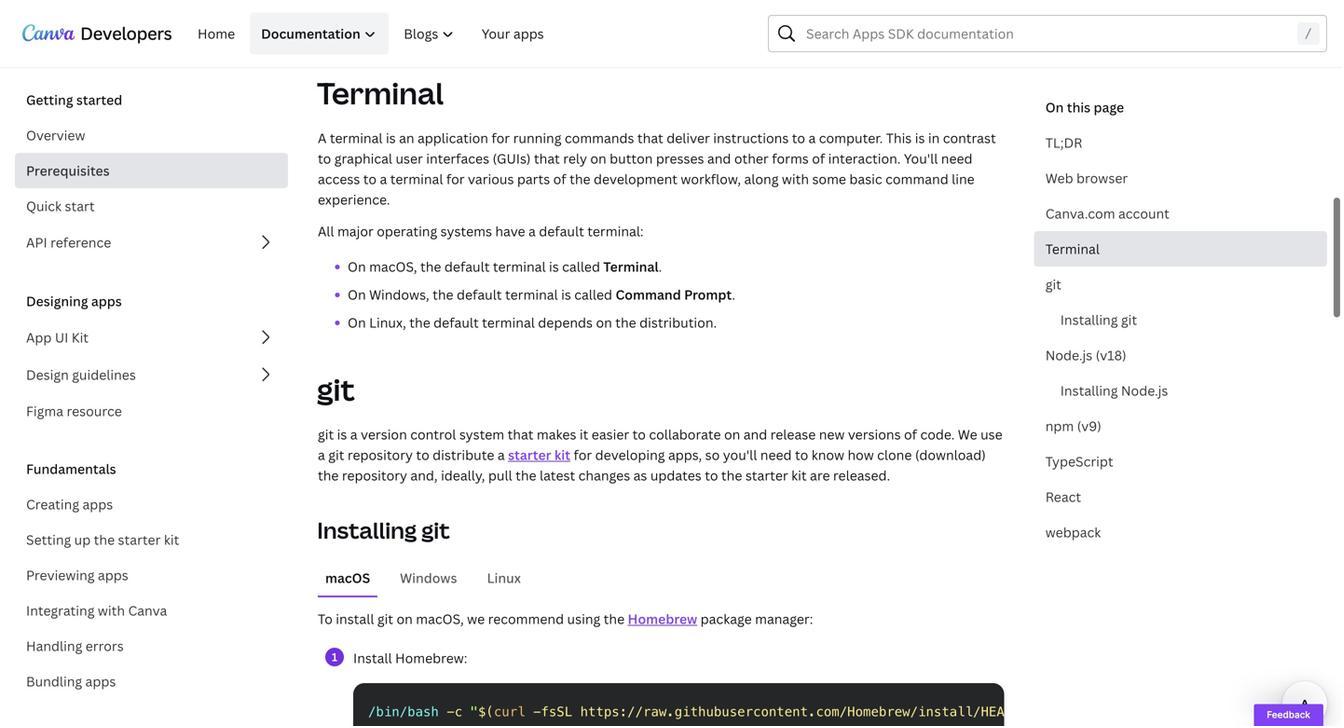 Task type: vqa. For each thing, say whether or not it's contained in the screenshot.
A
yes



Task type: describe. For each thing, give the bounding box(es) containing it.
on windows, the default terminal is called command prompt .
[[348, 286, 735, 303]]

0 vertical spatial of
[[812, 150, 825, 167]]

the down you'll
[[721, 467, 742, 484]]

application
[[418, 129, 488, 147]]

the right windows,
[[433, 286, 454, 303]]

installing for installing git
[[317, 515, 417, 545]]

fundamentals
[[26, 460, 116, 478]]

for inside for developing apps, so you'll need to know how clone (download) the repository and, ideally, pull the latest changes as updates to the starter kit are released.
[[574, 446, 592, 464]]

handling errors
[[26, 637, 124, 655]]

that inside git is a version control system that makes it easier to collaborate on and release new versions of code. we use a git repository to distribute a
[[508, 425, 534, 443]]

distribution.
[[640, 314, 717, 331]]

homebrew link
[[628, 610, 697, 628]]

c
[[455, 704, 462, 720]]

bundling apps
[[26, 673, 116, 690]]

to down the so
[[705, 467, 718, 484]]

command
[[886, 170, 949, 188]]

collaborate
[[649, 425, 721, 443]]

bundling apps link
[[15, 664, 288, 699]]

ui
[[55, 329, 68, 346]]

clone
[[877, 446, 912, 464]]

0 horizontal spatial with
[[98, 602, 125, 619]]

starter inside for developing apps, so you'll need to know how clone (download) the repository and, ideally, pull the latest changes as updates to the starter kit are released.
[[746, 467, 788, 484]]

bash
[[857, 703, 893, 721]]

install homebrew:
[[353, 649, 467, 667]]

are
[[810, 467, 830, 484]]

setting up the starter kit link
[[15, 522, 288, 557]]

previewing apps
[[26, 566, 128, 584]]

latest
[[540, 467, 575, 484]]

handling
[[26, 637, 82, 655]]

terminal link
[[1034, 231, 1327, 267]]

2 horizontal spatial terminal
[[1046, 240, 1100, 258]]

the up 'installing git'
[[318, 467, 339, 484]]

canva.cn/developers
[[740, 0, 873, 18]]

to
[[318, 610, 333, 628]]

the right "up"
[[94, 531, 115, 549]]

setting
[[26, 531, 71, 549]]

terminal for windows,
[[505, 286, 558, 303]]

commands
[[565, 129, 634, 147]]

your apps link
[[471, 13, 555, 55]]

git installing git
[[1046, 275, 1137, 329]]

repository inside for developing apps, so you'll need to know how clone (download) the repository and, ideally, pull the latest changes as updates to the starter kit are released.
[[342, 467, 407, 484]]

on for on linux, the default terminal depends on the distribution.
[[348, 314, 366, 331]]

system
[[459, 425, 504, 443]]

0 vertical spatial macos,
[[369, 258, 417, 275]]

is inside git is a version control system that makes it easier to collaborate on and release new versions of code. we use a git repository to distribute a
[[337, 425, 347, 443]]

to up and,
[[416, 446, 429, 464]]

macos
[[325, 569, 370, 587]]

installing git link
[[1049, 302, 1327, 337]]

on for on this page
[[1046, 98, 1064, 116]]

released.
[[833, 467, 890, 484]]

know
[[812, 446, 844, 464]]

all
[[318, 222, 334, 240]]

canva developers logo image
[[22, 24, 172, 43]]

prerequisites
[[26, 162, 110, 179]]

workflow,
[[681, 170, 741, 188]]

2 vertical spatial kit
[[164, 531, 179, 549]]

apps for designing apps
[[91, 292, 122, 310]]

1 vertical spatial of
[[553, 170, 566, 188]]

2 vertical spatial starter
[[118, 531, 161, 549]]

setting up the starter kit
[[26, 531, 179, 549]]

apps for bundling apps
[[85, 673, 116, 690]]

app
[[26, 329, 52, 346]]

1 horizontal spatial terminal
[[603, 258, 659, 275]]

package
[[701, 610, 752, 628]]

new
[[819, 425, 845, 443]]

npm (v9) link
[[1034, 408, 1327, 444]]

pull
[[488, 467, 512, 484]]

to down a on the left
[[318, 150, 331, 167]]

for up (guis)
[[492, 129, 510, 147]]

called for on macos, the default terminal is called
[[562, 258, 600, 275]]

api
[[26, 233, 47, 251]]

2 vertical spatial .
[[732, 286, 735, 303]]

it
[[580, 425, 588, 443]]

default right have
[[539, 222, 584, 240]]

apps for previewing apps
[[98, 566, 128, 584]]

parts
[[517, 170, 550, 188]]

canva.cn/developers link
[[740, 0, 873, 18]]

on inside git is a version control system that makes it easier to collaborate on and release new versions of code. we use a git repository to distribute a
[[724, 425, 740, 443]]

graphical
[[334, 150, 392, 167]]

(v9)
[[1077, 417, 1102, 435]]

0 vertical spatial starter
[[508, 446, 551, 464]]

so
[[705, 446, 720, 464]]

npm (v9)
[[1046, 417, 1102, 435]]

the right using
[[604, 610, 625, 628]]

figma
[[26, 402, 63, 420]]

1 vertical spatial macos,
[[416, 610, 464, 628]]

install
[[336, 610, 374, 628]]

quick start link
[[15, 188, 288, 224]]

linux
[[487, 569, 521, 587]]

depends
[[538, 314, 593, 331]]

the up windows,
[[420, 258, 441, 275]]

quick start
[[26, 197, 95, 215]]

need inside for developing apps, so you'll need to know how clone (download) the repository and, ideally, pull the latest changes as updates to the starter kit are released.
[[760, 446, 792, 464]]

node.js (v18) link
[[1034, 337, 1327, 373]]

designing apps
[[26, 292, 122, 310]]

design guidelines
[[26, 366, 136, 384]]

"
[[470, 704, 478, 720]]

access
[[318, 170, 360, 188]]

use
[[981, 425, 1003, 443]]

kit inside for developing apps, so you'll need to know how clone (download) the repository and, ideally, pull the latest changes as updates to the starter kit are released.
[[791, 467, 807, 484]]

your
[[482, 25, 510, 42]]

reference
[[50, 233, 111, 251]]

instructions
[[713, 129, 789, 147]]

distribute
[[433, 446, 494, 464]]

release
[[771, 425, 816, 443]]

kit
[[72, 329, 89, 346]]

running
[[513, 129, 562, 147]]

apps for your apps
[[513, 25, 544, 42]]

figma resource
[[26, 402, 122, 420]]

command
[[616, 286, 681, 303]]

for developing apps, so you'll need to know how clone (download) the repository and, ideally, pull the latest changes as updates to the starter kit are released.
[[318, 446, 986, 484]]

terminal up graphical
[[330, 129, 383, 147]]

webpack link
[[1034, 515, 1327, 550]]

canva.com account
[[1046, 205, 1170, 222]]

apps,
[[668, 446, 702, 464]]

apps for creating apps
[[82, 495, 113, 513]]

react link
[[1034, 479, 1327, 515]]

a
[[318, 129, 327, 147]]

is left an
[[386, 129, 396, 147]]

windows,
[[369, 286, 429, 303]]

a terminal is an application for running commands that deliver instructions to a computer. this is in contrast to graphical user interfaces (guis) that rely on button presses and other forms of interaction. you'll need access to a terminal for various parts of the development workflow, along with some basic command line experience.
[[318, 129, 996, 208]]

on inside a terminal is an application for running commands that deliver instructions to a computer. this is in contrast to graphical user interfaces (guis) that rely on button presses and other forms of interaction. you'll need access to a terminal for various parts of the development workflow, along with some basic command line experience.
[[590, 150, 607, 167]]

the right linux,
[[409, 314, 430, 331]]

on right depends
[[596, 314, 612, 331]]

integrating with canva link
[[15, 593, 288, 628]]

node.js inside "link"
[[1046, 346, 1093, 364]]



Task type: locate. For each thing, give the bounding box(es) containing it.
tl;dr link
[[1034, 125, 1327, 160]]

updates
[[650, 467, 702, 484]]

on left windows,
[[348, 286, 366, 303]]

that up 'starter kit'
[[508, 425, 534, 443]]

on left this
[[1046, 98, 1064, 116]]

0 horizontal spatial starter
[[118, 531, 161, 549]]

apps
[[513, 25, 544, 42], [91, 292, 122, 310], [82, 495, 113, 513], [98, 566, 128, 584], [85, 673, 116, 690]]

the inside a terminal is an application for running commands that deliver instructions to a computer. this is in contrast to graphical user interfaces (guis) that rely on button presses and other forms of interaction. you'll need access to a terminal for various parts of the development workflow, along with some basic command line experience.
[[570, 170, 591, 188]]

repository inside git is a version control system that makes it easier to collaborate on and release new versions of code. we use a git repository to distribute a
[[348, 446, 413, 464]]

0 horizontal spatial of
[[553, 170, 566, 188]]

node.js down (v18)
[[1121, 382, 1168, 399]]

on this page
[[1046, 98, 1124, 116]]

npm
[[1046, 417, 1074, 435]]

and up workflow,
[[707, 150, 731, 167]]

and
[[707, 150, 731, 167], [744, 425, 767, 443]]

with up "errors"
[[98, 602, 125, 619]]

1 vertical spatial installing
[[1060, 382, 1118, 399]]

getting started
[[26, 91, 122, 109]]

canva.com
[[1046, 205, 1115, 222]]

on for on macos, the default terminal is called terminal .
[[348, 258, 366, 275]]

https://raw.githubusercontent.com/homebrew/install/head/install.sh
[[580, 704, 1099, 720]]

browser
[[1077, 169, 1128, 187]]

for right portal
[[601, 0, 619, 18]]

0 vertical spatial installing
[[1060, 311, 1118, 329]]

2 horizontal spatial kit
[[791, 467, 807, 484]]

is
[[409, 0, 419, 18], [386, 129, 396, 147], [915, 129, 925, 147], [549, 258, 559, 275], [561, 286, 571, 303], [337, 425, 347, 443]]

bundling
[[26, 673, 82, 690]]

terminal up an
[[317, 73, 444, 113]]

need up line
[[941, 150, 973, 167]]

called
[[562, 258, 600, 275], [574, 286, 612, 303]]

creating
[[26, 495, 79, 513]]

creating apps link
[[15, 487, 288, 522]]

$(
[[478, 704, 494, 720]]

/bin/bash
[[368, 704, 439, 720]]

documentation
[[261, 25, 361, 42]]

1 vertical spatial node.js
[[1121, 382, 1168, 399]]

0 horizontal spatial terminal
[[317, 73, 444, 113]]

0 horizontal spatial .
[[659, 258, 662, 275]]

installing up the "node.js (v18)" at the right of the page
[[1060, 311, 1118, 329]]

on down the commands
[[590, 150, 607, 167]]

terminal down the canva.com
[[1046, 240, 1100, 258]]

on
[[590, 150, 607, 167], [596, 314, 612, 331], [724, 425, 740, 443], [397, 610, 413, 628]]

various
[[468, 170, 514, 188]]

starter up previewing apps link
[[118, 531, 161, 549]]

guidelines
[[72, 366, 136, 384]]

1 vertical spatial with
[[98, 602, 125, 619]]

macos, up windows,
[[369, 258, 417, 275]]

portal
[[560, 0, 598, 18]]

macos, left we
[[416, 610, 464, 628]]

terminal for linux,
[[482, 314, 535, 331]]

creating apps
[[26, 495, 113, 513]]

of up the clone at the right of page
[[904, 425, 917, 443]]

there
[[370, 0, 406, 18]]

called up on windows, the default terminal is called command prompt .
[[562, 258, 600, 275]]

canva
[[128, 602, 167, 619]]

of down rely
[[553, 170, 566, 188]]

web
[[1046, 169, 1073, 187]]

0 horizontal spatial kit
[[164, 531, 179, 549]]

0 vertical spatial called
[[562, 258, 600, 275]]

git is a version control system that makes it easier to collaborate on and release new versions of code. we use a git repository to distribute a
[[318, 425, 1003, 464]]

the down the starter kit link
[[516, 467, 536, 484]]

installing for installing node.js
[[1060, 382, 1118, 399]]

" $( curl
[[470, 704, 525, 720]]

apps up the setting up the starter kit
[[82, 495, 113, 513]]

windows
[[400, 569, 457, 587]]

canva.com account link
[[1034, 196, 1327, 231]]

0 vertical spatial .
[[873, 0, 876, 18]]

apps right designing
[[91, 292, 122, 310]]

the down rely
[[570, 170, 591, 188]]

0 vertical spatial and
[[707, 150, 731, 167]]

have
[[495, 222, 525, 240]]

kit up previewing apps link
[[164, 531, 179, 549]]

terminal up command
[[603, 258, 659, 275]]

1 horizontal spatial .
[[732, 286, 735, 303]]

of up some
[[812, 150, 825, 167]]

other
[[734, 150, 769, 167]]

1 - from the left
[[447, 704, 455, 720]]

resource
[[67, 402, 122, 420]]

developing
[[595, 446, 665, 464]]

presses
[[656, 150, 704, 167]]

1 horizontal spatial with
[[782, 170, 809, 188]]

0 vertical spatial kit
[[554, 446, 570, 464]]

typescript link
[[1034, 444, 1327, 479]]

1 horizontal spatial of
[[812, 150, 825, 167]]

2 horizontal spatial starter
[[746, 467, 788, 484]]

1 vertical spatial that
[[534, 150, 560, 167]]

2 horizontal spatial .
[[873, 0, 876, 18]]

1 vertical spatial .
[[659, 258, 662, 275]]

/bin/bash -c
[[368, 704, 462, 720]]

2 vertical spatial that
[[508, 425, 534, 443]]

integrating
[[26, 602, 95, 619]]

terminal down user at top left
[[390, 170, 443, 188]]

0 horizontal spatial node.js
[[1046, 346, 1093, 364]]

0 horizontal spatial -
[[447, 704, 455, 720]]

1 horizontal spatial starter
[[508, 446, 551, 464]]

- right curl
[[533, 704, 541, 720]]

1 horizontal spatial and
[[744, 425, 767, 443]]

1 vertical spatial need
[[760, 446, 792, 464]]

0 vertical spatial node.js
[[1046, 346, 1093, 364]]

1 horizontal spatial node.js
[[1121, 382, 1168, 399]]

manager:
[[755, 610, 813, 628]]

web browser
[[1046, 169, 1128, 187]]

2 vertical spatial of
[[904, 425, 917, 443]]

on for on windows, the default terminal is called command prompt .
[[348, 286, 366, 303]]

called for on windows, the default terminal is called
[[574, 286, 612, 303]]

terminal up on windows, the default terminal is called command prompt .
[[493, 258, 546, 275]]

this
[[886, 129, 912, 147]]

0 vertical spatial with
[[782, 170, 809, 188]]

to install git on macos, we recommend using the homebrew package manager:
[[318, 610, 813, 628]]

fssl
[[541, 704, 572, 720]]

with
[[782, 170, 809, 188], [98, 602, 125, 619]]

2 vertical spatial installing
[[317, 515, 417, 545]]

interfaces
[[426, 150, 489, 167]]

- left "
[[447, 704, 455, 720]]

default down on macos, the default terminal is called terminal .
[[457, 286, 502, 303]]

the down command
[[615, 314, 636, 331]]

and up you'll
[[744, 425, 767, 443]]

windows button
[[393, 560, 465, 596]]

integrating with canva
[[26, 602, 167, 619]]

terminal up on linux, the default terminal depends on the distribution.
[[505, 286, 558, 303]]

of
[[812, 150, 825, 167], [553, 170, 566, 188], [904, 425, 917, 443]]

default for macos,
[[445, 258, 490, 275]]

git
[[1046, 275, 1062, 293], [1121, 311, 1137, 329], [317, 369, 355, 410], [318, 425, 334, 443], [328, 446, 344, 464], [421, 515, 450, 545], [377, 610, 393, 628]]

the
[[570, 170, 591, 188], [420, 258, 441, 275], [433, 286, 454, 303], [409, 314, 430, 331], [615, 314, 636, 331], [318, 467, 339, 484], [516, 467, 536, 484], [721, 467, 742, 484], [94, 531, 115, 549], [604, 610, 625, 628]]

version
[[361, 425, 407, 443]]

1 vertical spatial called
[[574, 286, 612, 303]]

default for windows,
[[457, 286, 502, 303]]

installing up (v9)
[[1060, 382, 1118, 399]]

on up install homebrew:
[[397, 610, 413, 628]]

starter down makes
[[508, 446, 551, 464]]

on up you'll
[[724, 425, 740, 443]]

is up on windows, the default terminal is called command prompt .
[[549, 258, 559, 275]]

apps down the setting up the starter kit
[[98, 566, 128, 584]]

of inside git is a version control system that makes it easier to collaborate on and release new versions of code. we use a git repository to distribute a
[[904, 425, 917, 443]]

with inside a terminal is an application for running commands that deliver instructions to a computer. this is in contrast to graphical user interfaces (guis) that rely on button presses and other forms of interaction. you'll need access to a terminal for various parts of the development workflow, along with some basic command line experience.
[[782, 170, 809, 188]]

and,
[[411, 467, 438, 484]]

starter down you'll
[[746, 467, 788, 484]]

0 vertical spatial repository
[[348, 446, 413, 464]]

you'll
[[904, 150, 938, 167]]

installing inside the git installing git
[[1060, 311, 1118, 329]]

/
[[1305, 26, 1313, 41]]

and inside a terminal is an application for running commands that deliver instructions to a computer. this is in contrast to graphical user interfaces (guis) that rely on button presses and other forms of interaction. you'll need access to a terminal for various parts of the development workflow, along with some basic command line experience.
[[707, 150, 731, 167]]

there is a separate developer portal for china, available at canva.cn/developers .
[[370, 0, 876, 18]]

1 vertical spatial starter
[[746, 467, 788, 484]]

git link
[[1034, 267, 1327, 302]]

0 horizontal spatial need
[[760, 446, 792, 464]]

is up blogs
[[409, 0, 419, 18]]

apps down "errors"
[[85, 673, 116, 690]]

this
[[1067, 98, 1091, 116]]

default right linux,
[[434, 314, 479, 331]]

need down release
[[760, 446, 792, 464]]

kit left are
[[791, 467, 807, 484]]

copy button
[[912, 698, 990, 726]]

on this page heading
[[1034, 97, 1327, 117]]

installing up the "macos"
[[317, 515, 417, 545]]

as
[[633, 467, 647, 484]]

macos button
[[318, 560, 378, 596]]

basic
[[850, 170, 882, 188]]

0 vertical spatial need
[[941, 150, 973, 167]]

apps down developer
[[513, 25, 544, 42]]

operating
[[377, 222, 437, 240]]

default down systems at left top
[[445, 258, 490, 275]]

installing node.js link
[[1049, 373, 1327, 408]]

developer
[[491, 0, 556, 18]]

that down 'running'
[[534, 150, 560, 167]]

terminal down on windows, the default terminal is called command prompt .
[[482, 314, 535, 331]]

getting
[[26, 91, 73, 109]]

for
[[601, 0, 619, 18], [492, 129, 510, 147], [446, 170, 465, 188], [574, 446, 592, 464]]

react
[[1046, 488, 1081, 506]]

0 vertical spatial that
[[637, 129, 663, 147]]

is left "in"
[[915, 129, 925, 147]]

need inside a terminal is an application for running commands that deliver instructions to a computer. this is in contrast to graphical user interfaces (guis) that rely on button presses and other forms of interaction. you'll need access to a terminal for various parts of the development workflow, along with some basic command line experience.
[[941, 150, 973, 167]]

on left linux,
[[348, 314, 366, 331]]

for down interfaces
[[446, 170, 465, 188]]

on inside on this page heading
[[1046, 98, 1064, 116]]

starter
[[508, 446, 551, 464], [746, 467, 788, 484], [118, 531, 161, 549]]

versions
[[848, 425, 901, 443]]

default for linux,
[[434, 314, 479, 331]]

to up the developing
[[633, 425, 646, 443]]

control
[[410, 425, 456, 443]]

1 vertical spatial and
[[744, 425, 767, 443]]

to down release
[[795, 446, 808, 464]]

with down forms
[[782, 170, 809, 188]]

1 horizontal spatial need
[[941, 150, 973, 167]]

terminal for macos,
[[493, 258, 546, 275]]

installing git
[[317, 515, 450, 545]]

on down "major"
[[348, 258, 366, 275]]

up
[[74, 531, 91, 549]]

forms
[[772, 150, 809, 167]]

node.js left (v18)
[[1046, 346, 1093, 364]]

1 vertical spatial repository
[[342, 467, 407, 484]]

to up forms
[[792, 129, 805, 147]]

line
[[952, 170, 975, 188]]

previewing apps link
[[15, 557, 288, 593]]

and inside git is a version control system that makes it easier to collaborate on and release new versions of code. we use a git repository to distribute a
[[744, 425, 767, 443]]

2 horizontal spatial of
[[904, 425, 917, 443]]

called up depends
[[574, 286, 612, 303]]

1 horizontal spatial kit
[[554, 446, 570, 464]]

Search Apps SDK documentation text field
[[768, 15, 1327, 52]]

linux button
[[480, 560, 528, 596]]

1 horizontal spatial -
[[533, 704, 541, 720]]

is left version
[[337, 425, 347, 443]]

to down graphical
[[363, 170, 377, 188]]

for down it
[[574, 446, 592, 464]]

kit up latest
[[554, 446, 570, 464]]

in
[[928, 129, 940, 147]]

blogs button
[[392, 13, 467, 55]]

1 vertical spatial kit
[[791, 467, 807, 484]]

0 horizontal spatial and
[[707, 150, 731, 167]]

2 - from the left
[[533, 704, 541, 720]]

experience.
[[318, 191, 390, 208]]

is up depends
[[561, 286, 571, 303]]

that up button
[[637, 129, 663, 147]]

app ui kit
[[26, 329, 89, 346]]



